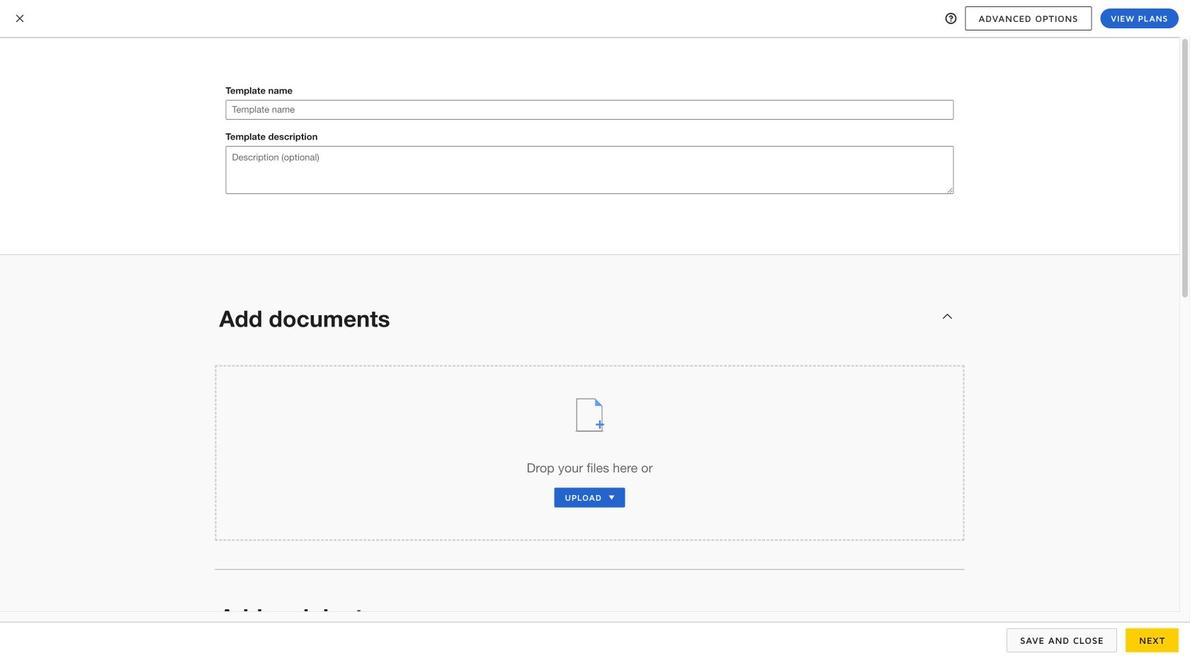Task type: describe. For each thing, give the bounding box(es) containing it.
Template name text field
[[226, 101, 953, 119]]



Task type: locate. For each thing, give the bounding box(es) containing it.
Description (optional) text field
[[226, 146, 954, 194]]



Task type: vqa. For each thing, say whether or not it's contained in the screenshot.
Description (Optional) text box
yes



